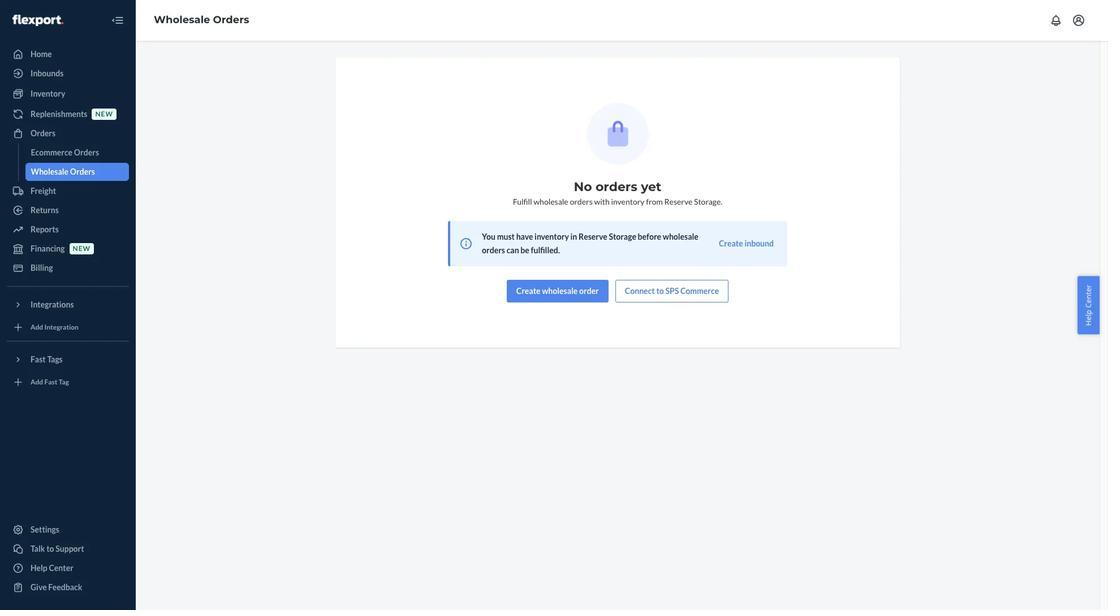 Task type: describe. For each thing, give the bounding box(es) containing it.
billing
[[31, 263, 53, 273]]

tags
[[47, 355, 63, 364]]

add fast tag link
[[7, 373, 129, 391]]

help center link
[[7, 559, 129, 577]]

close navigation image
[[111, 14, 124, 27]]

create for create wholesale order
[[516, 286, 540, 296]]

wholesale inside create wholesale order button
[[542, 286, 578, 296]]

connect to sps commerce button
[[615, 280, 729, 303]]

support
[[56, 544, 84, 554]]

help center button
[[1078, 276, 1100, 334]]

fulfill
[[513, 197, 532, 206]]

give feedback
[[31, 583, 82, 592]]

connect to sps commerce
[[625, 286, 719, 296]]

help inside button
[[1083, 310, 1094, 326]]

orders inside "link"
[[70, 167, 95, 176]]

reserve inside you must have inventory in reserve storage before wholesale orders can be fulfilled.
[[579, 232, 607, 242]]

inbounds link
[[7, 64, 129, 83]]

wholesale inside no orders yet fulfill wholesale orders with inventory from reserve storage.
[[534, 197, 568, 206]]

feedback
[[48, 583, 82, 592]]

create wholesale order link
[[507, 280, 608, 303]]

help center inside button
[[1083, 285, 1094, 326]]

can
[[507, 245, 519, 255]]

fast inside dropdown button
[[31, 355, 46, 364]]

add fast tag
[[31, 378, 69, 387]]

1 vertical spatial wholesale orders link
[[25, 163, 129, 181]]

0 horizontal spatial help center
[[31, 563, 73, 573]]

yet
[[641, 179, 661, 195]]

center inside help center button
[[1083, 285, 1094, 308]]

storage
[[609, 232, 636, 242]]

be
[[521, 245, 529, 255]]

inbounds
[[31, 68, 64, 78]]

flexport logo image
[[12, 15, 63, 26]]

0 vertical spatial wholesale
[[154, 14, 210, 26]]

fast tags button
[[7, 351, 129, 369]]

talk to support
[[31, 544, 84, 554]]

reports
[[31, 225, 59, 234]]

storage.
[[694, 197, 722, 206]]

integrations button
[[7, 296, 129, 314]]

connect
[[625, 286, 655, 296]]

have
[[516, 232, 533, 242]]

no
[[574, 179, 592, 195]]

returns link
[[7, 201, 129, 219]]

reports link
[[7, 221, 129, 239]]

home link
[[7, 45, 129, 63]]

orders link
[[7, 124, 129, 143]]

from
[[646, 197, 663, 206]]

sps
[[665, 286, 679, 296]]

you
[[482, 232, 495, 242]]

fast inside "link"
[[44, 378, 57, 387]]

freight
[[31, 186, 56, 196]]

connect to sps commerce link
[[615, 280, 729, 303]]

add for add fast tag
[[31, 378, 43, 387]]

in
[[570, 232, 577, 242]]



Task type: vqa. For each thing, say whether or not it's contained in the screenshot.
Friday element associated with 3
no



Task type: locate. For each thing, give the bounding box(es) containing it.
1 vertical spatial create
[[516, 286, 540, 296]]

must
[[497, 232, 515, 242]]

0 vertical spatial to
[[656, 286, 664, 296]]

wholesale right fulfill
[[534, 197, 568, 206]]

order
[[579, 286, 599, 296]]

no orders yet fulfill wholesale orders with inventory from reserve storage.
[[513, 179, 722, 206]]

create for create inbound
[[719, 239, 743, 248]]

orders down no
[[570, 197, 593, 206]]

0 vertical spatial help
[[1083, 310, 1094, 326]]

replenishments
[[31, 109, 87, 119]]

wholesale inside you must have inventory in reserve storage before wholesale orders can be fulfilled.
[[663, 232, 698, 242]]

returns
[[31, 205, 59, 215]]

new up orders link at top
[[95, 110, 113, 118]]

new for financing
[[73, 245, 91, 253]]

1 vertical spatial orders
[[570, 197, 593, 206]]

add down fast tags on the left of page
[[31, 378, 43, 387]]

to left sps at the right top of the page
[[656, 286, 664, 296]]

to
[[656, 286, 664, 296], [46, 544, 54, 554]]

1 horizontal spatial wholesale orders
[[154, 14, 249, 26]]

new down reports link
[[73, 245, 91, 253]]

0 vertical spatial add
[[31, 323, 43, 332]]

1 horizontal spatial create
[[719, 239, 743, 248]]

1 horizontal spatial orders
[[570, 197, 593, 206]]

1 vertical spatial inventory
[[535, 232, 569, 242]]

1 horizontal spatial new
[[95, 110, 113, 118]]

create left inbound
[[719, 239, 743, 248]]

open account menu image
[[1072, 14, 1085, 27]]

to for support
[[46, 544, 54, 554]]

0 vertical spatial orders
[[596, 179, 637, 195]]

1 horizontal spatial help center
[[1083, 285, 1094, 326]]

1 vertical spatial fast
[[44, 378, 57, 387]]

1 horizontal spatial wholesale orders link
[[154, 14, 249, 26]]

1 horizontal spatial reserve
[[664, 197, 692, 206]]

wholesale orders link
[[154, 14, 249, 26], [25, 163, 129, 181]]

1 vertical spatial wholesale orders
[[31, 167, 95, 176]]

0 vertical spatial wholesale orders
[[154, 14, 249, 26]]

create inside button
[[719, 239, 743, 248]]

add
[[31, 323, 43, 332], [31, 378, 43, 387]]

1 vertical spatial help
[[31, 563, 47, 573]]

1 vertical spatial wholesale
[[31, 167, 68, 176]]

orders
[[213, 14, 249, 26], [31, 128, 56, 138], [74, 148, 99, 157], [70, 167, 95, 176]]

financing
[[31, 244, 65, 253]]

with
[[594, 197, 610, 206]]

commerce
[[680, 286, 719, 296]]

orders up with
[[596, 179, 637, 195]]

tag
[[59, 378, 69, 387]]

add integration
[[31, 323, 79, 332]]

1 vertical spatial to
[[46, 544, 54, 554]]

create inside button
[[516, 286, 540, 296]]

0 horizontal spatial create
[[516, 286, 540, 296]]

fast left the tag
[[44, 378, 57, 387]]

0 horizontal spatial orders
[[482, 245, 505, 255]]

inventory
[[31, 89, 65, 98]]

0 vertical spatial wholesale orders link
[[154, 14, 249, 26]]

orders inside you must have inventory in reserve storage before wholesale orders can be fulfilled.
[[482, 245, 505, 255]]

help
[[1083, 310, 1094, 326], [31, 563, 47, 573]]

inventory inside you must have inventory in reserve storage before wholesale orders can be fulfilled.
[[535, 232, 569, 242]]

1 vertical spatial add
[[31, 378, 43, 387]]

0 vertical spatial inventory
[[611, 197, 644, 206]]

to for sps
[[656, 286, 664, 296]]

reserve right in on the right of the page
[[579, 232, 607, 242]]

create inbound
[[719, 239, 774, 248]]

0 vertical spatial help center
[[1083, 285, 1094, 326]]

inventory link
[[7, 85, 129, 103]]

ecommerce orders
[[31, 148, 99, 157]]

center inside help center link
[[49, 563, 73, 573]]

give
[[31, 583, 47, 592]]

new for replenishments
[[95, 110, 113, 118]]

you must have inventory in reserve storage before wholesale orders can be fulfilled.
[[482, 232, 698, 255]]

0 horizontal spatial inventory
[[535, 232, 569, 242]]

orders down you
[[482, 245, 505, 255]]

open notifications image
[[1049, 14, 1063, 27]]

create
[[719, 239, 743, 248], [516, 286, 540, 296]]

0 vertical spatial center
[[1083, 285, 1094, 308]]

1 vertical spatial center
[[49, 563, 73, 573]]

0 horizontal spatial new
[[73, 245, 91, 253]]

1 horizontal spatial help
[[1083, 310, 1094, 326]]

ecommerce orders link
[[25, 144, 129, 162]]

create wholesale order
[[516, 286, 599, 296]]

1 vertical spatial reserve
[[579, 232, 607, 242]]

billing link
[[7, 259, 129, 277]]

0 vertical spatial fast
[[31, 355, 46, 364]]

1 horizontal spatial inventory
[[611, 197, 644, 206]]

orders
[[596, 179, 637, 195], [570, 197, 593, 206], [482, 245, 505, 255]]

0 vertical spatial new
[[95, 110, 113, 118]]

1 horizontal spatial center
[[1083, 285, 1094, 308]]

add integration link
[[7, 318, 129, 337]]

settings
[[31, 525, 59, 534]]

reserve inside no orders yet fulfill wholesale orders with inventory from reserve storage.
[[664, 197, 692, 206]]

0 horizontal spatial wholesale orders
[[31, 167, 95, 176]]

talk
[[31, 544, 45, 554]]

talk to support button
[[7, 540, 129, 558]]

empty list image
[[587, 103, 648, 165]]

0 horizontal spatial to
[[46, 544, 54, 554]]

fast
[[31, 355, 46, 364], [44, 378, 57, 387]]

add left integration
[[31, 323, 43, 332]]

2 horizontal spatial orders
[[596, 179, 637, 195]]

0 horizontal spatial center
[[49, 563, 73, 573]]

0 vertical spatial create
[[719, 239, 743, 248]]

freight link
[[7, 182, 129, 200]]

1 add from the top
[[31, 323, 43, 332]]

fast left the tags on the left of the page
[[31, 355, 46, 364]]

1 horizontal spatial to
[[656, 286, 664, 296]]

wholesale
[[154, 14, 210, 26], [31, 167, 68, 176]]

help center
[[1083, 285, 1094, 326], [31, 563, 73, 573]]

to right the talk
[[46, 544, 54, 554]]

create down be
[[516, 286, 540, 296]]

0 vertical spatial reserve
[[664, 197, 692, 206]]

inventory right with
[[611, 197, 644, 206]]

2 add from the top
[[31, 378, 43, 387]]

add inside "link"
[[31, 378, 43, 387]]

wholesale left order
[[542, 286, 578, 296]]

reserve right from
[[664, 197, 692, 206]]

integrations
[[31, 300, 74, 309]]

1 horizontal spatial wholesale
[[154, 14, 210, 26]]

2 vertical spatial wholesale
[[542, 286, 578, 296]]

settings link
[[7, 521, 129, 539]]

inventory inside no orders yet fulfill wholesale orders with inventory from reserve storage.
[[611, 197, 644, 206]]

wholesale orders
[[154, 14, 249, 26], [31, 167, 95, 176]]

create wholesale order button
[[507, 280, 608, 303]]

1 vertical spatial wholesale
[[663, 232, 698, 242]]

inventory
[[611, 197, 644, 206], [535, 232, 569, 242]]

wholesale
[[534, 197, 568, 206], [663, 232, 698, 242], [542, 286, 578, 296]]

0 horizontal spatial help
[[31, 563, 47, 573]]

fast tags
[[31, 355, 63, 364]]

home
[[31, 49, 52, 59]]

reserve
[[664, 197, 692, 206], [579, 232, 607, 242]]

before
[[638, 232, 661, 242]]

ecommerce
[[31, 148, 72, 157]]

wholesale right the "before"
[[663, 232, 698, 242]]

0 vertical spatial wholesale
[[534, 197, 568, 206]]

integration
[[44, 323, 79, 332]]

add for add integration
[[31, 323, 43, 332]]

0 horizontal spatial reserve
[[579, 232, 607, 242]]

1 vertical spatial new
[[73, 245, 91, 253]]

0 horizontal spatial wholesale orders link
[[25, 163, 129, 181]]

inbound
[[745, 239, 774, 248]]

1 vertical spatial help center
[[31, 563, 73, 573]]

new
[[95, 110, 113, 118], [73, 245, 91, 253]]

create inbound button
[[719, 238, 774, 249]]

2 vertical spatial orders
[[482, 245, 505, 255]]

give feedback button
[[7, 579, 129, 597]]

fulfilled.
[[531, 245, 560, 255]]

inventory up fulfilled.
[[535, 232, 569, 242]]

center
[[1083, 285, 1094, 308], [49, 563, 73, 573]]

0 horizontal spatial wholesale
[[31, 167, 68, 176]]



